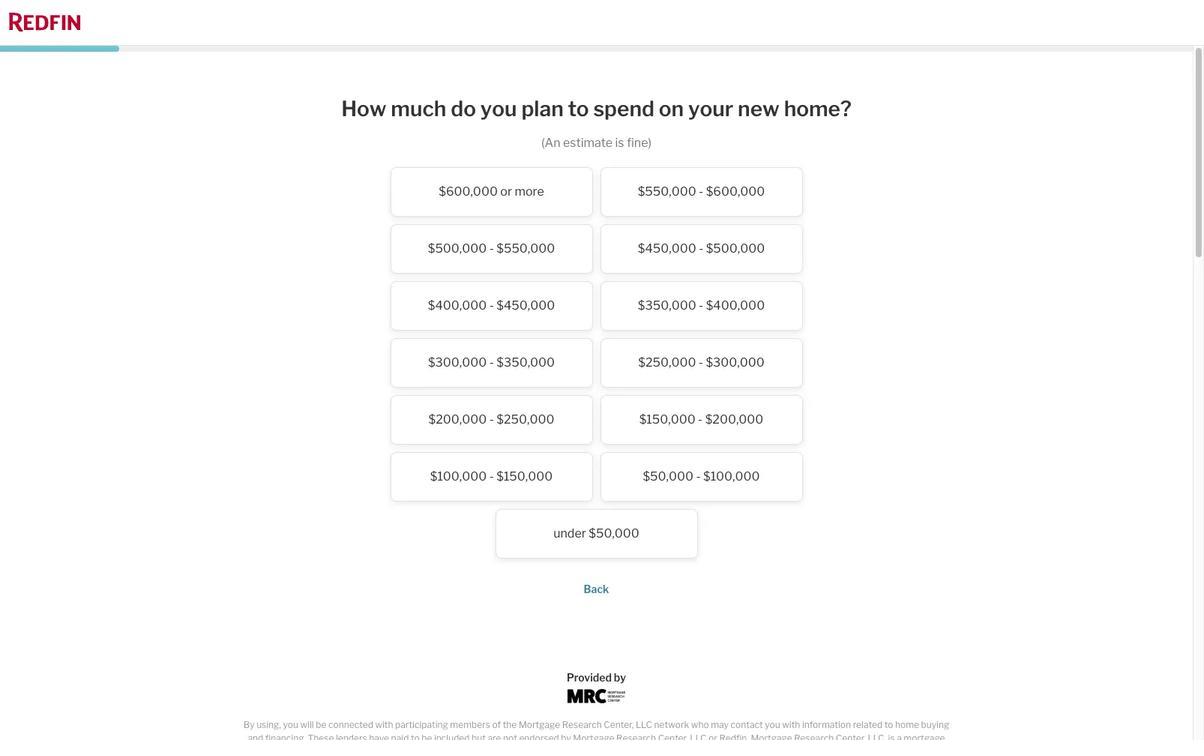 Task type: vqa. For each thing, say whether or not it's contained in the screenshot.
2nd $100,000 from right
yes



Task type: describe. For each thing, give the bounding box(es) containing it.
by
[[244, 719, 255, 730]]

- for $150,000
[[698, 412, 703, 426]]

but
[[472, 733, 486, 740]]

financing.
[[265, 733, 306, 740]]

back
[[584, 582, 609, 595]]

1 vertical spatial to
[[885, 719, 893, 730]]

0 horizontal spatial to
[[411, 733, 420, 740]]

0 horizontal spatial $350,000
[[497, 355, 555, 369]]

not
[[503, 733, 517, 740]]

2 $400,000 from the left
[[706, 298, 765, 312]]

your
[[688, 96, 734, 121]]

connected
[[328, 719, 373, 730]]

$500,000 - $550,000
[[428, 241, 555, 255]]

home
[[895, 719, 919, 730]]

2 horizontal spatial center,
[[836, 733, 866, 740]]

- for $500,000
[[489, 241, 494, 255]]

endorsed
[[519, 733, 559, 740]]

$550,000 - $600,000
[[638, 184, 765, 198]]

the
[[503, 719, 517, 730]]

on
[[659, 96, 684, 121]]

$350,000 - $400,000
[[638, 298, 765, 312]]

0 vertical spatial by
[[614, 671, 626, 684]]

1 $400,000 from the left
[[428, 298, 487, 312]]

of
[[492, 719, 501, 730]]

is fine)
[[615, 135, 652, 150]]

plan
[[521, 96, 564, 121]]

- for $100,000
[[489, 469, 494, 483]]

0 horizontal spatial llc
[[636, 719, 652, 730]]

0 horizontal spatial research
[[562, 719, 602, 730]]

0 vertical spatial $450,000
[[638, 241, 696, 255]]

1 $600,000 from the left
[[439, 184, 498, 198]]

2 horizontal spatial research
[[794, 733, 834, 740]]

do
[[451, 96, 476, 121]]

using,
[[257, 719, 281, 730]]

provided by
[[567, 671, 626, 684]]

(an estimate is fine)
[[541, 135, 652, 150]]

mortgage research center image
[[567, 689, 626, 703]]

0 horizontal spatial you
[[283, 719, 298, 730]]

back button
[[584, 582, 609, 595]]

- for $350,000
[[699, 298, 704, 312]]

more
[[515, 184, 544, 198]]

is
[[888, 733, 895, 740]]

1 horizontal spatial mortgage
[[573, 733, 615, 740]]

2 horizontal spatial you
[[765, 719, 780, 730]]

0 horizontal spatial be
[[316, 719, 327, 730]]

1 with from the left
[[375, 719, 393, 730]]

contact
[[731, 719, 763, 730]]

2 $300,000 from the left
[[706, 355, 765, 369]]

may
[[711, 719, 729, 730]]

a
[[897, 733, 902, 740]]

1 $200,000 from the left
[[429, 412, 487, 426]]

- for $550,000
[[699, 184, 704, 198]]

buying
[[921, 719, 950, 730]]

2 $100,000 from the left
[[703, 469, 760, 483]]

1 $500,000 from the left
[[428, 241, 487, 255]]

1 horizontal spatial $550,000
[[638, 184, 696, 198]]

included
[[434, 733, 470, 740]]

new home?
[[738, 96, 852, 121]]

members
[[450, 719, 490, 730]]



Task type: locate. For each thing, give the bounding box(es) containing it.
0 horizontal spatial or
[[500, 184, 512, 198]]

1 vertical spatial $50,000
[[589, 526, 640, 540]]

0 horizontal spatial $250,000
[[497, 412, 555, 426]]

$600,000 left more
[[439, 184, 498, 198]]

1 horizontal spatial center,
[[658, 733, 688, 740]]

$500,000 down $600,000 or more
[[428, 241, 487, 255]]

$300,000 up "$200,000 - $250,000"
[[428, 355, 487, 369]]

lenders
[[336, 733, 367, 740]]

who
[[691, 719, 709, 730]]

or inside how much do you plan to spend on your new home? option group
[[500, 184, 512, 198]]

network
[[654, 719, 689, 730]]

$50,000 - $100,000
[[643, 469, 760, 483]]

and
[[248, 733, 263, 740]]

or left more
[[500, 184, 512, 198]]

$150,000
[[639, 412, 696, 426], [497, 469, 553, 483]]

$300,000 up $150,000 - $200,000
[[706, 355, 765, 369]]

- for $50,000
[[696, 469, 701, 483]]

mortgage
[[519, 719, 560, 730], [573, 733, 615, 740], [751, 733, 792, 740]]

1 horizontal spatial $500,000
[[706, 241, 765, 255]]

under $50,000
[[554, 526, 640, 540]]

- down $150,000 - $200,000
[[696, 469, 701, 483]]

1 horizontal spatial research
[[617, 733, 656, 740]]

- for $200,000
[[489, 412, 494, 426]]

0 horizontal spatial $400,000
[[428, 298, 487, 312]]

1 horizontal spatial $300,000
[[706, 355, 765, 369]]

- down $450,000 - $500,000
[[699, 298, 704, 312]]

- up the $350,000 - $400,000
[[699, 241, 704, 255]]

$550,000
[[638, 184, 696, 198], [497, 241, 555, 255]]

how much do you plan to spend on your new home?
[[341, 96, 852, 121]]

2 horizontal spatial to
[[885, 719, 893, 730]]

will
[[300, 719, 314, 730]]

research down network
[[617, 733, 656, 740]]

- for $250,000
[[699, 355, 703, 369]]

center, down related
[[836, 733, 866, 740]]

to down participating
[[411, 733, 420, 740]]

have
[[369, 733, 389, 740]]

- for $450,000
[[699, 241, 704, 255]]

mortgage up 'endorsed'
[[519, 719, 560, 730]]

with up have at the left
[[375, 719, 393, 730]]

1 vertical spatial $250,000
[[497, 412, 555, 426]]

participating
[[395, 719, 448, 730]]

research down mortgage research center "image"
[[562, 719, 602, 730]]

$500,000 up the $350,000 - $400,000
[[706, 241, 765, 255]]

0 horizontal spatial $200,000
[[429, 412, 487, 426]]

1 vertical spatial $550,000
[[497, 241, 555, 255]]

you up the financing.
[[283, 719, 298, 730]]

$150,000 down "$200,000 - $250,000"
[[497, 469, 553, 483]]

or down the may
[[709, 733, 718, 740]]

to
[[568, 96, 589, 121], [885, 719, 893, 730], [411, 733, 420, 740]]

$250,000 down the $350,000 - $400,000
[[638, 355, 696, 369]]

these
[[308, 733, 334, 740]]

$200,000 down $250,000 - $300,000
[[705, 412, 764, 426]]

1 horizontal spatial $150,000
[[639, 412, 696, 426]]

$150,000 - $200,000
[[639, 412, 764, 426]]

2 with from the left
[[782, 719, 800, 730]]

2 vertical spatial to
[[411, 733, 420, 740]]

llc
[[636, 719, 652, 730], [690, 733, 707, 740]]

$500,000
[[428, 241, 487, 255], [706, 241, 765, 255]]

$100,000 down "$200,000 - $250,000"
[[430, 469, 487, 483]]

1 horizontal spatial llc
[[690, 733, 707, 740]]

0 vertical spatial $250,000
[[638, 355, 696, 369]]

1 vertical spatial $350,000
[[497, 355, 555, 369]]

llc down who
[[690, 733, 707, 740]]

1 horizontal spatial with
[[782, 719, 800, 730]]

0 vertical spatial $550,000
[[638, 184, 696, 198]]

paid
[[391, 733, 409, 740]]

1 vertical spatial $150,000
[[497, 469, 553, 483]]

2 $200,000 from the left
[[705, 412, 764, 426]]

1 $300,000 from the left
[[428, 355, 487, 369]]

$100,000 - $150,000
[[430, 469, 553, 483]]

0 horizontal spatial $550,000
[[497, 241, 555, 255]]

redfin.
[[719, 733, 749, 740]]

1 horizontal spatial you
[[481, 96, 517, 121]]

(an
[[541, 135, 561, 150]]

$450,000 up the $350,000 - $400,000
[[638, 241, 696, 255]]

0 vertical spatial to
[[568, 96, 589, 121]]

$100,000
[[430, 469, 487, 483], [703, 469, 760, 483]]

under
[[554, 526, 586, 540]]

estimate
[[563, 135, 613, 150]]

$400,000 up $300,000 - $350,000
[[428, 298, 487, 312]]

2 $600,000 from the left
[[706, 184, 765, 198]]

- for $400,000
[[489, 298, 494, 312]]

mortgage down the contact
[[751, 733, 792, 740]]

$450,000 - $500,000
[[638, 241, 765, 255]]

- down the $350,000 - $400,000
[[699, 355, 703, 369]]

-
[[699, 184, 704, 198], [489, 241, 494, 255], [699, 241, 704, 255], [489, 298, 494, 312], [699, 298, 704, 312], [489, 355, 494, 369], [699, 355, 703, 369], [489, 412, 494, 426], [698, 412, 703, 426], [489, 469, 494, 483], [696, 469, 701, 483]]

- down $500,000 - $550,000 on the left top of page
[[489, 298, 494, 312]]

be up the these
[[316, 719, 327, 730]]

0 horizontal spatial $100,000
[[430, 469, 487, 483]]

you right the contact
[[765, 719, 780, 730]]

1 horizontal spatial $100,000
[[703, 469, 760, 483]]

$100,000 down $150,000 - $200,000
[[703, 469, 760, 483]]

$400,000
[[428, 298, 487, 312], [706, 298, 765, 312]]

1 horizontal spatial $50,000
[[643, 469, 694, 483]]

$50,000 down $150,000 - $200,000
[[643, 469, 694, 483]]

information
[[802, 719, 851, 730]]

provided
[[567, 671, 612, 684]]

1 horizontal spatial by
[[614, 671, 626, 684]]

0 horizontal spatial mortgage
[[519, 719, 560, 730]]

$150,000 up "$50,000 - $100,000"
[[639, 412, 696, 426]]

0 horizontal spatial with
[[375, 719, 393, 730]]

1 vertical spatial or
[[709, 733, 718, 740]]

1 vertical spatial be
[[422, 733, 432, 740]]

with left information
[[782, 719, 800, 730]]

$250,000
[[638, 355, 696, 369], [497, 412, 555, 426]]

- up "$50,000 - $100,000"
[[698, 412, 703, 426]]

- down $400,000 - $450,000
[[489, 355, 494, 369]]

or
[[500, 184, 512, 198], [709, 733, 718, 740]]

1 horizontal spatial to
[[568, 96, 589, 121]]

0 vertical spatial or
[[500, 184, 512, 198]]

2 $500,000 from the left
[[706, 241, 765, 255]]

1 horizontal spatial $350,000
[[638, 298, 696, 312]]

- up $100,000 - $150,000
[[489, 412, 494, 426]]

related
[[853, 719, 883, 730]]

1 horizontal spatial $600,000
[[706, 184, 765, 198]]

by inside by using, you will be connected with participating members of the mortgage research center, llc network who may contact you with information related to home buying and financing. these lenders have paid to be included but are not endorsed by mortgage research center, llc or redfin. mortgage research center, llc. is a mortgag
[[561, 733, 571, 740]]

llc.
[[868, 733, 886, 740]]

research down information
[[794, 733, 834, 740]]

center, down network
[[658, 733, 688, 740]]

- down "$200,000 - $250,000"
[[489, 469, 494, 483]]

$300,000
[[428, 355, 487, 369], [706, 355, 765, 369]]

$50,000
[[643, 469, 694, 483], [589, 526, 640, 540]]

$200,000 up $100,000 - $150,000
[[429, 412, 487, 426]]

1 horizontal spatial $450,000
[[638, 241, 696, 255]]

1 vertical spatial llc
[[690, 733, 707, 740]]

0 vertical spatial $50,000
[[643, 469, 694, 483]]

by
[[614, 671, 626, 684], [561, 733, 571, 740]]

0 vertical spatial $150,000
[[639, 412, 696, 426]]

$600,000 up $450,000 - $500,000
[[706, 184, 765, 198]]

1 horizontal spatial $250,000
[[638, 355, 696, 369]]

llc left network
[[636, 719, 652, 730]]

0 horizontal spatial $50,000
[[589, 526, 640, 540]]

$550,000 down more
[[497, 241, 555, 255]]

$350,000 down $400,000 - $450,000
[[497, 355, 555, 369]]

1 $100,000 from the left
[[430, 469, 487, 483]]

center,
[[604, 719, 634, 730], [658, 733, 688, 740], [836, 733, 866, 740]]

$250,000 - $300,000
[[638, 355, 765, 369]]

mortgage down mortgage research center "image"
[[573, 733, 615, 740]]

by using, you will be connected with participating members of the mortgage research center, llc network who may contact you with information related to home buying and financing. these lenders have paid to be included but are not endorsed by mortgage research center, llc or redfin. mortgage research center, llc. is a mortgag
[[244, 719, 950, 740]]

to up is
[[885, 719, 893, 730]]

1 vertical spatial $450,000
[[497, 298, 555, 312]]

1 horizontal spatial or
[[709, 733, 718, 740]]

0 horizontal spatial $300,000
[[428, 355, 487, 369]]

how
[[341, 96, 387, 121]]

$350,000 down $450,000 - $500,000
[[638, 298, 696, 312]]

$600,000
[[439, 184, 498, 198], [706, 184, 765, 198]]

0 horizontal spatial $600,000
[[439, 184, 498, 198]]

$250,000 up $100,000 - $150,000
[[497, 412, 555, 426]]

- up $400,000 - $450,000
[[489, 241, 494, 255]]

you right do at the top of the page
[[481, 96, 517, 121]]

1 horizontal spatial $200,000
[[705, 412, 764, 426]]

1 vertical spatial by
[[561, 733, 571, 740]]

0 horizontal spatial $500,000
[[428, 241, 487, 255]]

with
[[375, 719, 393, 730], [782, 719, 800, 730]]

2 horizontal spatial mortgage
[[751, 733, 792, 740]]

spend
[[593, 96, 655, 121]]

0 vertical spatial $350,000
[[638, 298, 696, 312]]

0 horizontal spatial center,
[[604, 719, 634, 730]]

center, down mortgage research center "image"
[[604, 719, 634, 730]]

be down participating
[[422, 733, 432, 740]]

$300,000 - $350,000
[[428, 355, 555, 369]]

$400,000 - $450,000
[[428, 298, 555, 312]]

$350,000
[[638, 298, 696, 312], [497, 355, 555, 369]]

0 vertical spatial llc
[[636, 719, 652, 730]]

$450,000 down $500,000 - $550,000 on the left top of page
[[497, 298, 555, 312]]

0 horizontal spatial $150,000
[[497, 469, 553, 483]]

0 horizontal spatial $450,000
[[497, 298, 555, 312]]

$200,000 - $250,000
[[429, 412, 555, 426]]

$600,000 or more
[[439, 184, 544, 198]]

much
[[391, 96, 446, 121]]

$50,000 right under
[[589, 526, 640, 540]]

1 horizontal spatial be
[[422, 733, 432, 740]]

research
[[562, 719, 602, 730], [617, 733, 656, 740], [794, 733, 834, 740]]

- for $300,000
[[489, 355, 494, 369]]

0 horizontal spatial by
[[561, 733, 571, 740]]

to up estimate
[[568, 96, 589, 121]]

are
[[488, 733, 501, 740]]

by up mortgage research center "image"
[[614, 671, 626, 684]]

be
[[316, 719, 327, 730], [422, 733, 432, 740]]

by right 'endorsed'
[[561, 733, 571, 740]]

- up $450,000 - $500,000
[[699, 184, 704, 198]]

1 horizontal spatial $400,000
[[706, 298, 765, 312]]

$200,000
[[429, 412, 487, 426], [705, 412, 764, 426]]

0 vertical spatial be
[[316, 719, 327, 730]]

you
[[481, 96, 517, 121], [283, 719, 298, 730], [765, 719, 780, 730]]

$550,000 down the is fine) at the top
[[638, 184, 696, 198]]

or inside by using, you will be connected with participating members of the mortgage research center, llc network who may contact you with information related to home buying and financing. these lenders have paid to be included but are not endorsed by mortgage research center, llc or redfin. mortgage research center, llc. is a mortgag
[[709, 733, 718, 740]]

$450,000
[[638, 241, 696, 255], [497, 298, 555, 312]]

how much do you plan to spend on your new home? option group
[[297, 167, 897, 566]]

$400,000 up $250,000 - $300,000
[[706, 298, 765, 312]]



